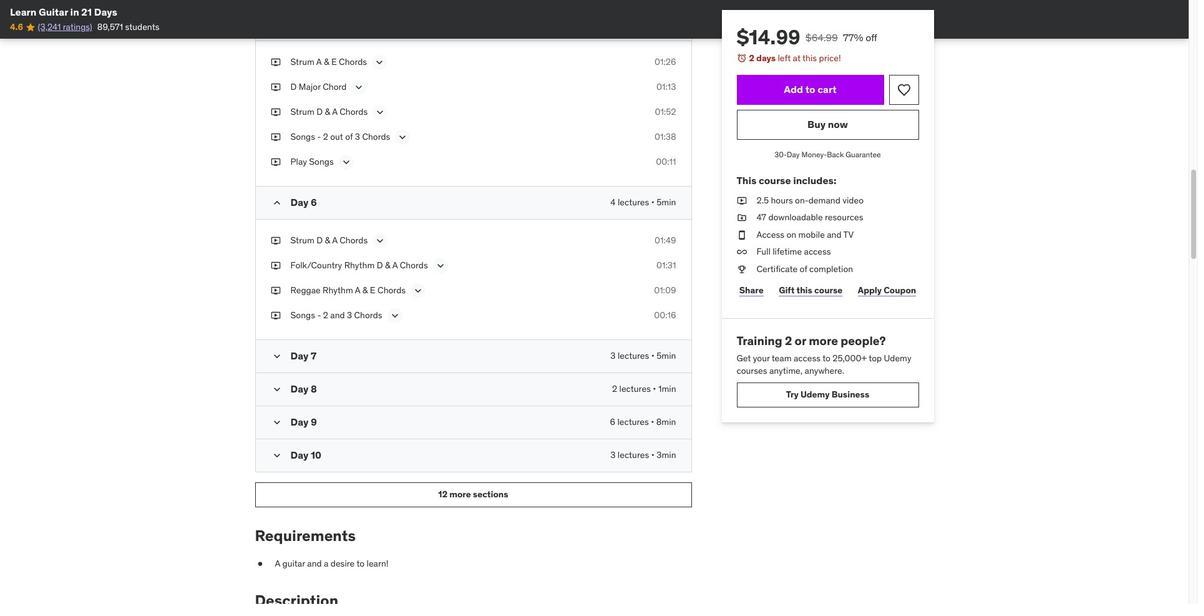 Task type: locate. For each thing, give the bounding box(es) containing it.
songs up play
[[291, 131, 315, 142]]

6
[[311, 196, 317, 208], [610, 416, 616, 427]]

0 horizontal spatial course
[[759, 174, 791, 187]]

00:16
[[654, 309, 676, 321]]

strum d & a chords
[[291, 106, 368, 117], [291, 235, 368, 246]]

89,571
[[97, 21, 123, 33]]

1 vertical spatial this
[[797, 285, 813, 296]]

strum up the folk/country
[[291, 235, 314, 246]]

1 vertical spatial rhythm
[[323, 284, 353, 296]]

0 vertical spatial 6
[[311, 196, 317, 208]]

day for day 6
[[291, 196, 309, 208]]

this right at
[[803, 52, 817, 64]]

1 small image from the top
[[271, 196, 283, 209]]

a up reggae rhythm a & e chords
[[392, 260, 398, 271]]

songs for a
[[291, 131, 315, 142]]

people?
[[841, 333, 886, 348]]

day left the 8
[[291, 382, 309, 395]]

guitar
[[282, 558, 305, 569]]

01:26
[[655, 56, 676, 67]]

day 7
[[291, 349, 317, 362]]

a guitar and a desire to learn!
[[275, 558, 389, 569]]

2 small image from the top
[[271, 416, 283, 429]]

day left 7
[[291, 349, 309, 362]]

2 horizontal spatial and
[[827, 229, 842, 240]]

1 horizontal spatial udemy
[[884, 353, 912, 364]]

1 vertical spatial to
[[823, 353, 831, 364]]

lectures left the 1min in the bottom right of the page
[[620, 383, 651, 394]]

e down folk/country rhythm d & a chords at the left
[[370, 284, 376, 296]]

0 vertical spatial rhythm
[[344, 260, 375, 271]]

udemy inside try udemy business link
[[801, 389, 830, 400]]

access down or
[[794, 353, 821, 364]]

$14.99
[[737, 24, 801, 50]]

1 5min from the top
[[657, 196, 676, 208]]

strum down major
[[291, 106, 314, 117]]

1 horizontal spatial to
[[806, 83, 816, 96]]

this course includes:
[[737, 174, 837, 187]]

a left guitar
[[275, 558, 280, 569]]

courses
[[737, 365, 768, 376]]

and for 3
[[330, 309, 345, 321]]

udemy right try
[[801, 389, 830, 400]]

4.6
[[10, 21, 23, 33]]

a up the folk/country
[[332, 235, 338, 246]]

and left a
[[307, 558, 322, 569]]

songs
[[291, 131, 315, 142], [309, 156, 334, 167], [291, 309, 315, 321]]

2 left or
[[785, 333, 792, 348]]

2 small image from the top
[[271, 383, 283, 396]]

day 8
[[291, 382, 317, 395]]

3 strum from the top
[[291, 235, 314, 246]]

small image left 'day 8'
[[271, 383, 283, 396]]

4
[[611, 196, 616, 208]]

chords
[[339, 56, 367, 67], [340, 106, 368, 117], [362, 131, 390, 142], [340, 235, 368, 246], [400, 260, 428, 271], [378, 284, 406, 296], [354, 309, 382, 321]]

access down mobile on the right
[[804, 246, 831, 257]]

30-
[[775, 150, 787, 159]]

3 down 6 lectures • 8min
[[611, 449, 616, 461]]

2 down reggae rhythm a & e chords
[[323, 309, 328, 321]]

• for day 6
[[652, 196, 655, 208]]

strum d & a chords up the folk/country
[[291, 235, 368, 246]]

$14.99 $64.99 77% off
[[737, 24, 878, 50]]

strum d & a chords for 01:49
[[291, 235, 368, 246]]

d down d major chord
[[317, 106, 323, 117]]

3min
[[657, 449, 676, 461]]

gift this course
[[779, 285, 843, 296]]

this inside the gift this course link
[[797, 285, 813, 296]]

a
[[316, 56, 322, 67], [332, 106, 338, 117], [332, 235, 338, 246], [392, 260, 398, 271], [355, 284, 360, 296], [275, 558, 280, 569]]

more right 12
[[450, 489, 471, 500]]

0 vertical spatial e
[[331, 56, 337, 67]]

e up chord
[[331, 56, 337, 67]]

of right the out
[[345, 131, 353, 142]]

to left cart at the right of page
[[806, 83, 816, 96]]

more inside training 2 or more people? get your team access to 25,000+ top udemy courses anytime, anywhere.
[[809, 333, 838, 348]]

1 vertical spatial 6
[[610, 416, 616, 427]]

lectures right 4
[[618, 196, 649, 208]]

buy now
[[808, 118, 848, 130]]

lectures for day 9
[[618, 416, 649, 427]]

& down chord
[[325, 106, 330, 117]]

0 vertical spatial and
[[827, 229, 842, 240]]

1 horizontal spatial show lecture description image
[[374, 106, 387, 118]]

full lifetime access
[[757, 246, 831, 257]]

course down the completion
[[815, 285, 843, 296]]

udemy right top
[[884, 353, 912, 364]]

8min
[[657, 416, 676, 427]]

& up the folk/country
[[325, 235, 330, 246]]

2 horizontal spatial to
[[823, 353, 831, 364]]

1 vertical spatial strum
[[291, 106, 314, 117]]

2 5min from the top
[[657, 350, 676, 361]]

small image left day 9
[[271, 416, 283, 429]]

lectures left the 8min
[[618, 416, 649, 427]]

money-
[[802, 150, 827, 159]]

get
[[737, 353, 751, 364]]

0 vertical spatial to
[[806, 83, 816, 96]]

2.5 hours on-demand video
[[757, 195, 864, 206]]

$64.99
[[806, 31, 838, 44]]

1 - from the top
[[317, 131, 321, 142]]

1 vertical spatial show lecture description image
[[374, 106, 387, 118]]

77%
[[843, 31, 864, 44]]

of down full lifetime access
[[800, 263, 808, 275]]

guitar
[[39, 6, 68, 18]]

2 right alarm image
[[749, 52, 755, 64]]

0 vertical spatial small image
[[271, 196, 283, 209]]

&
[[324, 56, 329, 67], [325, 106, 330, 117], [325, 235, 330, 246], [385, 260, 391, 271], [363, 284, 368, 296]]

resources
[[825, 212, 864, 223]]

0 vertical spatial songs
[[291, 131, 315, 142]]

day left 9
[[291, 416, 309, 428]]

group
[[256, 0, 691, 7]]

2 vertical spatial show lecture description image
[[389, 309, 401, 322]]

lectures up 2 lectures • 1min
[[618, 350, 649, 361]]

1 vertical spatial small image
[[271, 416, 283, 429]]

2 left the out
[[323, 131, 328, 142]]

1 strum d & a chords from the top
[[291, 106, 368, 117]]

small image
[[271, 196, 283, 209], [271, 416, 283, 429], [271, 449, 283, 462]]

0 horizontal spatial 6
[[311, 196, 317, 208]]

lectures
[[618, 196, 649, 208], [618, 350, 649, 361], [620, 383, 651, 394], [618, 416, 649, 427], [618, 449, 649, 461]]

2 vertical spatial small image
[[271, 449, 283, 462]]

1 vertical spatial -
[[317, 309, 321, 321]]

share button
[[737, 278, 767, 303]]

3 small image from the top
[[271, 449, 283, 462]]

more
[[809, 333, 838, 348], [450, 489, 471, 500]]

d up reggae rhythm a & e chords
[[377, 260, 383, 271]]

to up the anywhere.
[[823, 353, 831, 364]]

strum d & a chords down chord
[[291, 106, 368, 117]]

• for day 9
[[651, 416, 654, 427]]

-
[[317, 131, 321, 142], [317, 309, 321, 321]]

access
[[804, 246, 831, 257], [794, 353, 821, 364]]

price!
[[819, 52, 841, 64]]

0 vertical spatial strum d & a chords
[[291, 106, 368, 117]]

2
[[749, 52, 755, 64], [323, 131, 328, 142], [323, 309, 328, 321], [785, 333, 792, 348], [612, 383, 618, 394]]

& up d major chord
[[324, 56, 329, 67]]

0 vertical spatial strum
[[291, 56, 314, 67]]

•
[[652, 196, 655, 208], [652, 350, 655, 361], [653, 383, 656, 394], [651, 416, 654, 427], [651, 449, 655, 461]]

includes:
[[794, 174, 837, 187]]

& up reggae rhythm a & e chords
[[385, 260, 391, 271]]

day for day 10
[[291, 449, 309, 461]]

0 vertical spatial small image
[[271, 350, 283, 363]]

2 - from the top
[[317, 309, 321, 321]]

small image for day 10
[[271, 449, 283, 462]]

play songs
[[291, 156, 334, 167]]

and left the 'tv'
[[827, 229, 842, 240]]

show lecture description image
[[353, 81, 365, 93], [374, 106, 387, 118], [389, 309, 401, 322]]

access inside training 2 or more people? get your team access to 25,000+ top udemy courses anytime, anywhere.
[[794, 353, 821, 364]]

a down chord
[[332, 106, 338, 117]]

0 horizontal spatial show lecture description image
[[353, 81, 365, 93]]

lectures left 3min
[[618, 449, 649, 461]]

off
[[866, 31, 878, 44]]

day left 10
[[291, 449, 309, 461]]

this right gift
[[797, 285, 813, 296]]

in
[[70, 6, 79, 18]]

3 down reggae rhythm a & e chords
[[347, 309, 352, 321]]

strum for d
[[291, 56, 314, 67]]

xsmall image for songs - 2 out of 3 chords
[[271, 131, 281, 143]]

0 horizontal spatial udemy
[[801, 389, 830, 400]]

apply coupon button
[[856, 278, 919, 303]]

1 vertical spatial and
[[330, 309, 345, 321]]

• left the 1min in the bottom right of the page
[[653, 383, 656, 394]]

major
[[299, 81, 321, 92]]

1 horizontal spatial course
[[815, 285, 843, 296]]

course up hours
[[759, 174, 791, 187]]

show lecture description image down reggae rhythm a & e chords
[[389, 309, 401, 322]]

days
[[94, 6, 117, 18]]

to inside training 2 or more people? get your team access to 25,000+ top udemy courses anytime, anywhere.
[[823, 353, 831, 364]]

0 vertical spatial course
[[759, 174, 791, 187]]

out
[[330, 131, 343, 142]]

and for tv
[[827, 229, 842, 240]]

full
[[757, 246, 771, 257]]

3 up 2 lectures • 1min
[[611, 350, 616, 361]]

2 vertical spatial songs
[[291, 309, 315, 321]]

• left 3min
[[651, 449, 655, 461]]

rhythm up songs - 2 and 3 chords
[[323, 284, 353, 296]]

lectures for day 6
[[618, 196, 649, 208]]

small image
[[271, 350, 283, 363], [271, 383, 283, 396]]

strum up major
[[291, 56, 314, 67]]

1 horizontal spatial more
[[809, 333, 838, 348]]

& down folk/country rhythm d & a chords at the left
[[363, 284, 368, 296]]

01:09
[[654, 284, 676, 296]]

1min
[[659, 383, 676, 394]]

rhythm
[[344, 260, 375, 271], [323, 284, 353, 296]]

show lecture description image for strum d & a chords
[[374, 106, 387, 118]]

0 vertical spatial show lecture description image
[[353, 81, 365, 93]]

1 horizontal spatial of
[[800, 263, 808, 275]]

• left the 8min
[[651, 416, 654, 427]]

1 vertical spatial 5min
[[657, 350, 676, 361]]

- left the out
[[317, 131, 321, 142]]

day down play
[[291, 196, 309, 208]]

1 vertical spatial strum d & a chords
[[291, 235, 368, 246]]

0 vertical spatial 5min
[[657, 196, 676, 208]]

xsmall image
[[271, 81, 281, 93], [271, 106, 281, 118], [271, 131, 281, 143], [271, 156, 281, 168], [737, 229, 747, 241], [737, 246, 747, 258], [271, 260, 281, 272]]

00:11
[[656, 156, 676, 167]]

1 small image from the top
[[271, 350, 283, 363]]

2 vertical spatial strum
[[291, 235, 314, 246]]

12 more sections
[[438, 489, 509, 500]]

5min up the 1min in the bottom right of the page
[[657, 350, 676, 361]]

1 vertical spatial more
[[450, 489, 471, 500]]

guarantee
[[846, 150, 881, 159]]

buy now button
[[737, 110, 919, 140]]

5min for day 7
[[657, 350, 676, 361]]

show lecture description image for songs - 2 out of 3 chords
[[397, 131, 409, 143]]

0 horizontal spatial and
[[307, 558, 322, 569]]

• for day 10
[[651, 449, 655, 461]]

e
[[331, 56, 337, 67], [370, 284, 376, 296]]

rhythm up reggae rhythm a & e chords
[[344, 260, 375, 271]]

01:31
[[657, 260, 676, 271]]

1 vertical spatial udemy
[[801, 389, 830, 400]]

small image left 'day 7'
[[271, 350, 283, 363]]

more right or
[[809, 333, 838, 348]]

songs down reggae
[[291, 309, 315, 321]]

0 vertical spatial udemy
[[884, 353, 912, 364]]

1 strum from the top
[[291, 56, 314, 67]]

1 vertical spatial access
[[794, 353, 821, 364]]

6 down play songs on the top left of the page
[[311, 196, 317, 208]]

- down reggae
[[317, 309, 321, 321]]

to left "learn!"
[[357, 558, 365, 569]]

show lecture description image
[[373, 56, 386, 68], [397, 131, 409, 143], [340, 156, 353, 168], [374, 235, 387, 247], [434, 260, 447, 272], [412, 284, 425, 297]]

25,000+
[[833, 353, 867, 364]]

0 vertical spatial this
[[803, 52, 817, 64]]

0 vertical spatial -
[[317, 131, 321, 142]]

your
[[753, 353, 770, 364]]

show lecture description image up the "songs - 2 out of 3 chords"
[[374, 106, 387, 118]]

xsmall image for strum d & a chords
[[271, 106, 281, 118]]

0 horizontal spatial to
[[357, 558, 365, 569]]

1 horizontal spatial e
[[370, 284, 376, 296]]

and down reggae rhythm a & e chords
[[330, 309, 345, 321]]

0 horizontal spatial more
[[450, 489, 471, 500]]

1 vertical spatial small image
[[271, 383, 283, 396]]

5min up the 01:49
[[657, 196, 676, 208]]

2 strum d & a chords from the top
[[291, 235, 368, 246]]

apply
[[858, 285, 882, 296]]

small image left the day 10
[[271, 449, 283, 462]]

lectures for day 8
[[620, 383, 651, 394]]

01:49
[[655, 235, 676, 246]]

course
[[759, 174, 791, 187], [815, 285, 843, 296]]

• up 2 lectures • 1min
[[652, 350, 655, 361]]

6 up 3 lectures • 3min
[[610, 416, 616, 427]]

0 vertical spatial more
[[809, 333, 838, 348]]

gift
[[779, 285, 795, 296]]

1 horizontal spatial and
[[330, 309, 345, 321]]

show lecture description image right chord
[[353, 81, 365, 93]]

xsmall image
[[271, 56, 281, 68], [737, 195, 747, 207], [737, 212, 747, 224], [271, 235, 281, 247], [737, 263, 747, 276], [271, 284, 281, 297], [271, 309, 281, 322], [255, 558, 265, 570]]

apply coupon
[[858, 285, 917, 296]]

• right 4
[[652, 196, 655, 208]]

0 vertical spatial of
[[345, 131, 353, 142]]

songs right play
[[309, 156, 334, 167]]

2 horizontal spatial show lecture description image
[[389, 309, 401, 322]]

small image left day 6
[[271, 196, 283, 209]]



Task type: describe. For each thing, give the bounding box(es) containing it.
lectures for day 7
[[618, 350, 649, 361]]

4 lectures • 5min
[[611, 196, 676, 208]]

xsmall image for d major chord
[[271, 81, 281, 93]]

play
[[291, 156, 307, 167]]

strum a & e chords
[[291, 56, 367, 67]]

lectures for day 10
[[618, 449, 649, 461]]

& for 01:49
[[325, 235, 330, 246]]

30-day money-back guarantee
[[775, 150, 881, 159]]

left
[[778, 52, 791, 64]]

2 up 6 lectures • 8min
[[612, 383, 618, 394]]

show lecture description image for d major chord
[[353, 81, 365, 93]]

learn
[[10, 6, 37, 18]]

folk/country
[[291, 260, 342, 271]]

on
[[787, 229, 797, 240]]

strum d & a chords for 01:52
[[291, 106, 368, 117]]

sections
[[473, 489, 509, 500]]

day 9
[[291, 416, 317, 428]]

try udemy business
[[786, 389, 870, 400]]

d up the folk/country
[[317, 235, 323, 246]]

tv
[[844, 229, 854, 240]]

try
[[786, 389, 799, 400]]

1 vertical spatial songs
[[309, 156, 334, 167]]

this
[[737, 174, 757, 187]]

2 vertical spatial and
[[307, 558, 322, 569]]

access
[[757, 229, 785, 240]]

01:38
[[655, 131, 676, 142]]

gift this course link
[[777, 278, 846, 303]]

rhythm for a
[[323, 284, 353, 296]]

xsmall image for play songs
[[271, 156, 281, 168]]

12 more sections button
[[255, 482, 692, 507]]

downloadable
[[769, 212, 823, 223]]

8
[[311, 382, 317, 395]]

add
[[784, 83, 804, 96]]

strum for folk/country
[[291, 235, 314, 246]]

back
[[827, 150, 844, 159]]

coupon
[[884, 285, 917, 296]]

songs - 2 out of 3 chords
[[291, 131, 390, 142]]

d left major
[[291, 81, 297, 92]]

a down folk/country rhythm d & a chords at the left
[[355, 284, 360, 296]]

small image for day 7
[[271, 350, 283, 363]]

wishlist image
[[897, 82, 912, 97]]

a
[[324, 558, 329, 569]]

5min for day 6
[[657, 196, 676, 208]]

(3,241
[[38, 21, 61, 33]]

xsmall image for folk/country rhythm d & a chords
[[271, 260, 281, 272]]

day for day 7
[[291, 349, 309, 362]]

rhythm for d
[[344, 260, 375, 271]]

business
[[832, 389, 870, 400]]

small image for day 9
[[271, 416, 283, 429]]

1 vertical spatial e
[[370, 284, 376, 296]]

access on mobile and tv
[[757, 229, 854, 240]]

- for and
[[317, 309, 321, 321]]

0 vertical spatial access
[[804, 246, 831, 257]]

hours
[[771, 195, 793, 206]]

try udemy business link
[[737, 382, 919, 407]]

reggae rhythm a & e chords
[[291, 284, 406, 296]]

to inside button
[[806, 83, 816, 96]]

1 vertical spatial of
[[800, 263, 808, 275]]

day 6
[[291, 196, 317, 208]]

2 vertical spatial to
[[357, 558, 365, 569]]

team
[[772, 353, 792, 364]]

day for day 9
[[291, 416, 309, 428]]

7
[[311, 349, 317, 362]]

udemy inside training 2 or more people? get your team access to 25,000+ top udemy courses anytime, anywhere.
[[884, 353, 912, 364]]

show lecture description image for play songs
[[340, 156, 353, 168]]

1 horizontal spatial 6
[[610, 416, 616, 427]]

lifetime
[[773, 246, 802, 257]]

show lecture description image for folk/country rhythm d & a chords
[[434, 260, 447, 272]]

learn guitar in 21 days
[[10, 6, 117, 18]]

certificate
[[757, 263, 798, 275]]

(3,241 ratings)
[[38, 21, 92, 33]]

small image for day 8
[[271, 383, 283, 396]]

a up d major chord
[[316, 56, 322, 67]]

add to cart
[[784, 83, 837, 96]]

days
[[757, 52, 776, 64]]

3 lectures • 5min
[[611, 350, 676, 361]]

3 right the out
[[355, 131, 360, 142]]

12
[[438, 489, 448, 500]]

0 horizontal spatial of
[[345, 131, 353, 142]]

certificate of completion
[[757, 263, 853, 275]]

folk/country rhythm d & a chords
[[291, 260, 428, 271]]

show lecture description image for strum a & e chords
[[373, 56, 386, 68]]

more inside button
[[450, 489, 471, 500]]

ratings)
[[63, 21, 92, 33]]

21
[[81, 6, 92, 18]]

2 inside training 2 or more people? get your team access to 25,000+ top udemy courses anytime, anywhere.
[[785, 333, 792, 348]]

- for out
[[317, 131, 321, 142]]

2 strum from the top
[[291, 106, 314, 117]]

small image for day 6
[[271, 196, 283, 209]]

alarm image
[[737, 53, 747, 63]]

show lecture description image for songs - 2 and 3 chords
[[389, 309, 401, 322]]

day left money-
[[787, 150, 800, 159]]

6 lectures • 8min
[[610, 416, 676, 427]]

top
[[869, 353, 882, 364]]

songs for d
[[291, 309, 315, 321]]

mobile
[[799, 229, 825, 240]]

• for day 8
[[653, 383, 656, 394]]

9
[[311, 416, 317, 428]]

& for 01:52
[[325, 106, 330, 117]]

0 horizontal spatial e
[[331, 56, 337, 67]]

& for 01:26
[[324, 56, 329, 67]]

1 vertical spatial course
[[815, 285, 843, 296]]

2 lectures • 1min
[[612, 383, 676, 394]]

cart
[[818, 83, 837, 96]]

day 10
[[291, 449, 322, 461]]

desire
[[331, 558, 355, 569]]

show lecture description image for reggae rhythm a & e chords
[[412, 284, 425, 297]]

day for day 8
[[291, 382, 309, 395]]

video
[[843, 195, 864, 206]]

2.5
[[757, 195, 769, 206]]

3 lectures • 3min
[[611, 449, 676, 461]]

songs - 2 and 3 chords
[[291, 309, 382, 321]]

requirements
[[255, 526, 356, 545]]

10
[[311, 449, 322, 461]]

anytime,
[[770, 365, 803, 376]]

training
[[737, 333, 783, 348]]

at
[[793, 52, 801, 64]]

students
[[125, 21, 160, 33]]

completion
[[810, 263, 853, 275]]

chord
[[323, 81, 347, 92]]

47 downloadable resources
[[757, 212, 864, 223]]

learn!
[[367, 558, 389, 569]]

show lecture description image for strum d & a chords
[[374, 235, 387, 247]]

• for day 7
[[652, 350, 655, 361]]

share
[[740, 285, 764, 296]]



Task type: vqa. For each thing, say whether or not it's contained in the screenshot.


